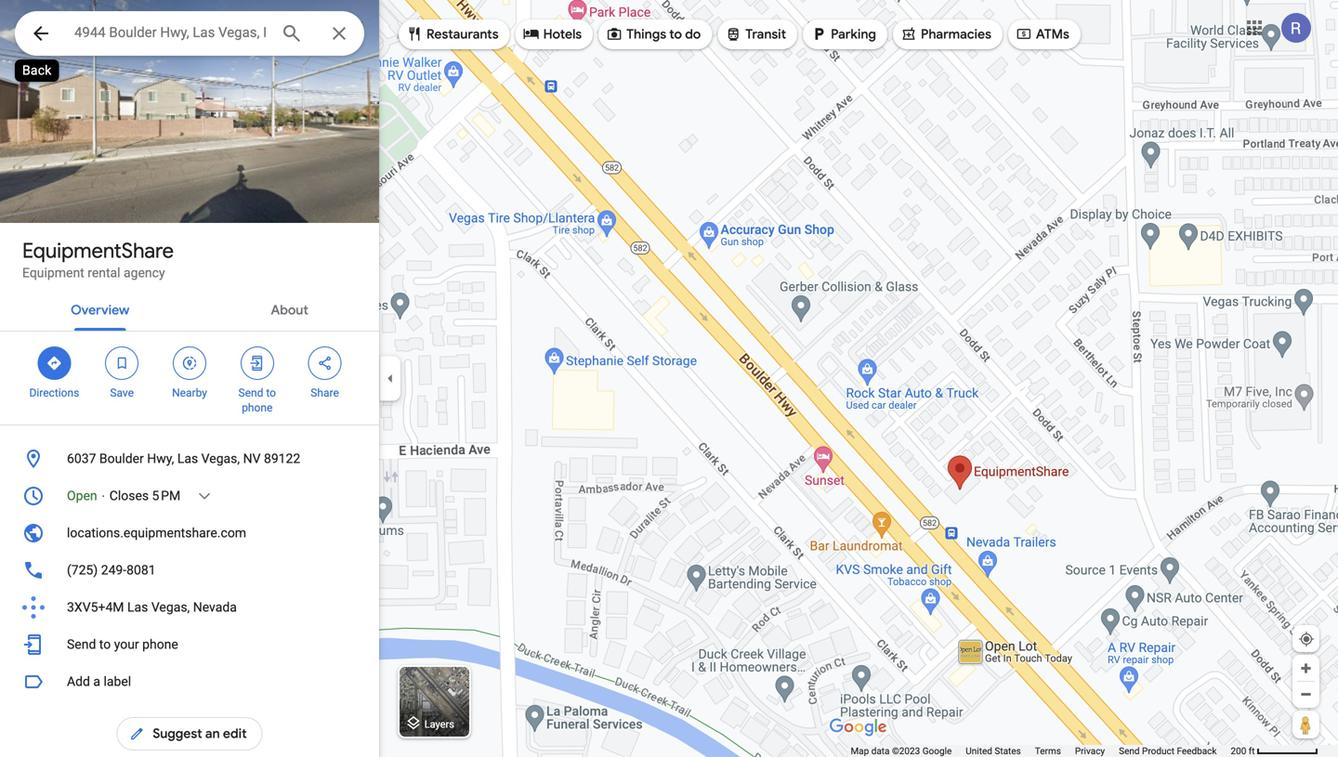 Task type: locate. For each thing, give the bounding box(es) containing it.
suggest
[[153, 726, 202, 743]]

89122
[[264, 451, 301, 467]]

rental
[[88, 265, 120, 281]]

overview
[[71, 302, 129, 319]]

share
[[311, 387, 339, 400]]

phone down 
[[242, 402, 273, 415]]

 atms
[[1016, 24, 1070, 44]]

send product feedback
[[1120, 746, 1217, 757]]

3xv5+4m las vegas, nevada
[[67, 600, 237, 615]]

1 horizontal spatial to
[[266, 387, 276, 400]]

send up add at bottom left
[[67, 637, 96, 653]]

0 vertical spatial to
[[670, 26, 682, 43]]

hours image
[[22, 485, 45, 508]]

restaurants
[[427, 26, 499, 43]]

2 horizontal spatial to
[[670, 26, 682, 43]]

edit
[[223, 726, 247, 743]]

0 horizontal spatial las
[[127, 600, 148, 615]]

2 horizontal spatial send
[[1120, 746, 1140, 757]]

google account: ruby anderson  
(rubyanndersson@gmail.com) image
[[1282, 13, 1312, 43]]

send
[[239, 387, 263, 400], [67, 637, 96, 653], [1120, 746, 1140, 757]]

0 horizontal spatial send
[[67, 637, 96, 653]]

send down 
[[239, 387, 263, 400]]

0 vertical spatial phone
[[242, 402, 273, 415]]

0 vertical spatial vegas,
[[201, 451, 240, 467]]

equipmentshare
[[22, 238, 174, 264]]

atms
[[1037, 26, 1070, 43]]

agency
[[124, 265, 165, 281]]

las inside "button"
[[127, 600, 148, 615]]

1 vertical spatial send
[[67, 637, 96, 653]]

phone
[[242, 402, 273, 415], [142, 637, 178, 653]]


[[30, 20, 52, 47]]

equipmentshare equipment rental agency
[[22, 238, 174, 281]]

information for equipmentshare region
[[0, 441, 379, 664]]

(725) 249-8081 button
[[0, 552, 379, 589]]

8081
[[127, 563, 156, 578]]

send inside send to your phone button
[[67, 637, 96, 653]]


[[249, 353, 266, 374]]

phone right 'your'
[[142, 637, 178, 653]]

1 vertical spatial vegas,
[[151, 600, 190, 615]]

vegas, down (725) 249-8081 button
[[151, 600, 190, 615]]

tab list
[[0, 286, 379, 331]]

tab list containing overview
[[0, 286, 379, 331]]

united states
[[966, 746, 1022, 757]]

data
[[872, 746, 890, 757]]

privacy button
[[1076, 746, 1106, 758]]

 restaurants
[[406, 24, 499, 44]]

to
[[670, 26, 682, 43], [266, 387, 276, 400], [99, 637, 111, 653]]

0 horizontal spatial vegas,
[[151, 600, 190, 615]]

send for send product feedback
[[1120, 746, 1140, 757]]

to left do
[[670, 26, 682, 43]]

closes
[[109, 489, 149, 504]]

 parking
[[811, 24, 877, 44]]

product
[[1143, 746, 1175, 757]]

(725)
[[67, 563, 98, 578]]


[[523, 24, 540, 44]]

nearby
[[172, 387, 207, 400]]

1 horizontal spatial vegas,
[[201, 451, 240, 467]]

1 vertical spatial phone
[[142, 637, 178, 653]]

photo of equipmentshare image
[[0, 0, 379, 223]]

add a label button
[[0, 664, 379, 701]]

vegas,
[[201, 451, 240, 467], [151, 600, 190, 615]]

1 horizontal spatial phone
[[242, 402, 273, 415]]

las
[[177, 451, 198, 467], [127, 600, 148, 615]]

locations.equipmentshare.com
[[67, 526, 246, 541]]

send inside send to phone
[[239, 387, 263, 400]]

to inside send to phone
[[266, 387, 276, 400]]

2 vertical spatial to
[[99, 637, 111, 653]]

⋅
[[100, 489, 106, 504]]

2 vertical spatial send
[[1120, 746, 1140, 757]]

send left the product
[[1120, 746, 1140, 757]]

footer
[[851, 746, 1231, 758]]

to inside " things to do"
[[670, 26, 682, 43]]

footer containing map data ©2023 google
[[851, 746, 1231, 758]]

1 horizontal spatial las
[[177, 451, 198, 467]]

vegas, left 'nv'
[[201, 451, 240, 467]]

0 horizontal spatial phone
[[142, 637, 178, 653]]

1 vertical spatial to
[[266, 387, 276, 400]]

1 vertical spatial las
[[127, 600, 148, 615]]

boulder
[[99, 451, 144, 467]]

send for send to phone
[[239, 387, 263, 400]]

add
[[67, 675, 90, 690]]

do
[[685, 26, 701, 43]]

united states button
[[966, 746, 1022, 758]]

map
[[851, 746, 869, 757]]

to inside button
[[99, 637, 111, 653]]

send inside 'send product feedback' button
[[1120, 746, 1140, 757]]

overview button
[[56, 286, 144, 331]]

las inside button
[[177, 451, 198, 467]]

0 vertical spatial send
[[239, 387, 263, 400]]

0 horizontal spatial to
[[99, 637, 111, 653]]

terms button
[[1035, 746, 1062, 758]]

united
[[966, 746, 993, 757]]

to left share on the bottom left of the page
[[266, 387, 276, 400]]

las down 8081
[[127, 600, 148, 615]]

send to your phone button
[[0, 627, 379, 664]]

1 horizontal spatial send
[[239, 387, 263, 400]]

add a label
[[67, 675, 131, 690]]

None field
[[74, 21, 266, 44]]


[[129, 724, 145, 745]]

las right hwy,
[[177, 451, 198, 467]]

0 vertical spatial las
[[177, 451, 198, 467]]

to left 'your'
[[99, 637, 111, 653]]



Task type: vqa. For each thing, say whether or not it's contained in the screenshot.
3 at the right top of the page
no



Task type: describe. For each thing, give the bounding box(es) containing it.

[[114, 353, 130, 374]]

map data ©2023 google
[[851, 746, 952, 757]]

label
[[104, 675, 131, 690]]

phone inside send to phone
[[242, 402, 273, 415]]

tab list inside google maps element
[[0, 286, 379, 331]]

nv
[[243, 451, 261, 467]]

a
[[93, 675, 100, 690]]

transit
[[746, 26, 787, 43]]

200 ft button
[[1231, 746, 1319, 757]]

about
[[271, 302, 309, 319]]

collapse side panel image
[[380, 369, 401, 389]]

 things to do
[[606, 24, 701, 44]]

footer inside google maps element
[[851, 746, 1231, 758]]

google
[[923, 746, 952, 757]]

 hotels
[[523, 24, 582, 44]]

send to phone
[[239, 387, 276, 415]]

 suggest an edit
[[129, 724, 247, 745]]

hwy,
[[147, 451, 174, 467]]

google maps element
[[0, 0, 1339, 758]]


[[46, 353, 63, 374]]

6037
[[67, 451, 96, 467]]

equipmentshare main content
[[0, 0, 379, 758]]

feedback
[[1177, 746, 1217, 757]]


[[606, 24, 623, 44]]

equipment rental agency button
[[22, 264, 165, 283]]

6037 boulder hwy, las vegas, nv 89122 button
[[0, 441, 379, 478]]

parking
[[831, 26, 877, 43]]

things
[[627, 26, 667, 43]]

phone inside button
[[142, 637, 178, 653]]

(725) 249-8081
[[67, 563, 156, 578]]

200 ft
[[1231, 746, 1256, 757]]

249-
[[101, 563, 127, 578]]

privacy
[[1076, 746, 1106, 757]]

send product feedback button
[[1120, 746, 1217, 758]]

3xv5+4m las vegas, nevada button
[[0, 589, 379, 627]]


[[317, 353, 333, 374]]

zoom in image
[[1300, 662, 1314, 676]]

hotels
[[544, 26, 582, 43]]


[[901, 24, 918, 44]]

to for send to your phone
[[99, 637, 111, 653]]

show street view coverage image
[[1293, 711, 1320, 739]]

states
[[995, 746, 1022, 757]]

 transit
[[725, 24, 787, 44]]

equipment
[[22, 265, 84, 281]]

open ⋅ closes 5 pm
[[67, 489, 181, 504]]

3xv5+4m
[[67, 600, 124, 615]]

 pharmacies
[[901, 24, 992, 44]]

 button
[[15, 11, 67, 60]]

show your location image
[[1299, 631, 1316, 648]]

actions for equipmentshare region
[[0, 332, 379, 425]]

200
[[1231, 746, 1247, 757]]

vegas, inside "button"
[[151, 600, 190, 615]]

directions
[[29, 387, 79, 400]]

send to your phone
[[67, 637, 178, 653]]

6037 boulder hwy, las vegas, nv 89122
[[67, 451, 301, 467]]

zoom out image
[[1300, 688, 1314, 702]]

 search field
[[15, 11, 364, 60]]

pharmacies
[[921, 26, 992, 43]]

send for send to your phone
[[67, 637, 96, 653]]

nevada
[[193, 600, 237, 615]]

open
[[67, 489, 97, 504]]

to for send to phone
[[266, 387, 276, 400]]

an
[[205, 726, 220, 743]]

©2023
[[892, 746, 921, 757]]

about button
[[256, 286, 323, 331]]

your
[[114, 637, 139, 653]]

5 pm
[[152, 489, 181, 504]]

save
[[110, 387, 134, 400]]

layers
[[425, 719, 455, 731]]


[[811, 24, 828, 44]]

terms
[[1035, 746, 1062, 757]]

vegas, inside button
[[201, 451, 240, 467]]

4944 Boulder Hwy, Las Vegas, NV 89121 field
[[15, 11, 364, 56]]


[[181, 353, 198, 374]]

ft
[[1249, 746, 1256, 757]]

show open hours for the week image
[[196, 488, 213, 505]]


[[725, 24, 742, 44]]

locations.equipmentshare.com link
[[0, 515, 379, 552]]


[[406, 24, 423, 44]]

none field inside 4944 boulder hwy, las vegas, nv 89121 field
[[74, 21, 266, 44]]


[[1016, 24, 1033, 44]]



